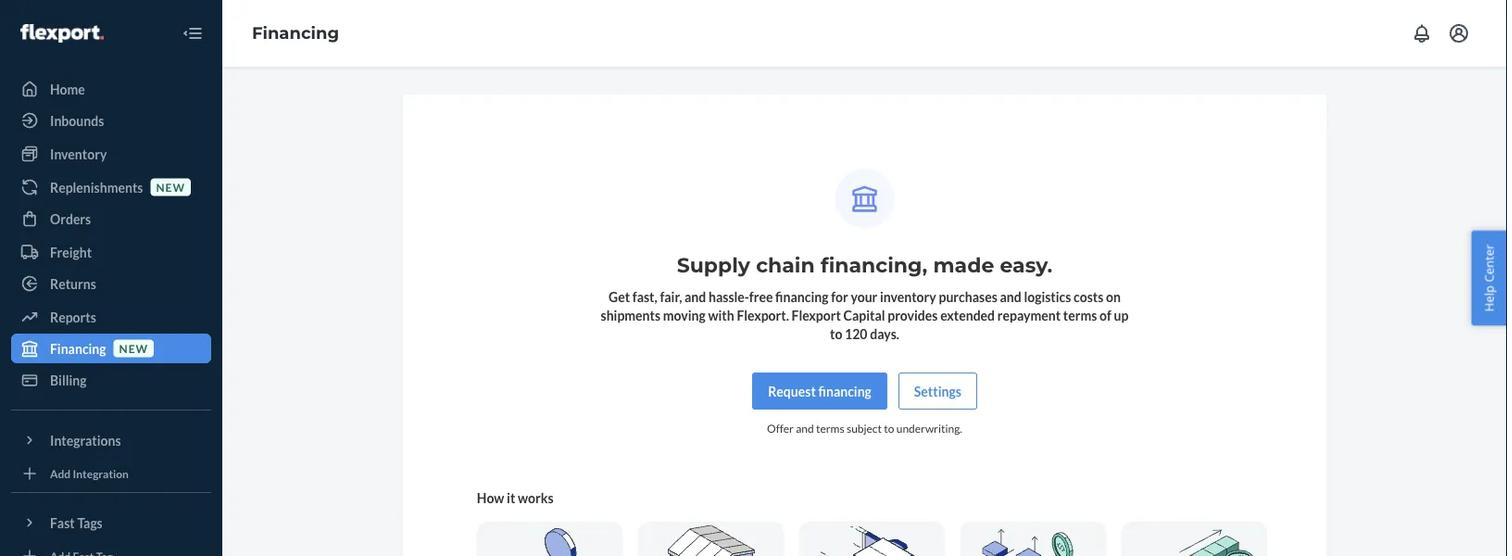 Task type: describe. For each thing, give the bounding box(es) containing it.
0 vertical spatial financing
[[252, 23, 339, 43]]

1 vertical spatial terms
[[816, 422, 845, 435]]

flexport.
[[737, 307, 790, 323]]

inbounds
[[50, 113, 104, 128]]

integrations
[[50, 432, 121, 448]]

extended
[[941, 307, 995, 323]]

returns
[[50, 276, 96, 291]]

orders link
[[11, 204, 211, 234]]

inventory link
[[11, 139, 211, 169]]

reports
[[50, 309, 96, 325]]

replenishments
[[50, 179, 143, 195]]

open notifications image
[[1412, 22, 1434, 44]]

0 horizontal spatial and
[[685, 289, 707, 304]]

inventory
[[50, 146, 107, 162]]

works
[[518, 490, 554, 506]]

integrations button
[[11, 425, 211, 455]]

tags
[[77, 515, 103, 531]]

fast tags button
[[11, 508, 211, 538]]

get
[[609, 289, 630, 304]]

add
[[50, 467, 71, 480]]

freight
[[50, 244, 92, 260]]

flexport
[[792, 307, 841, 323]]

add integration link
[[11, 462, 211, 485]]

request
[[769, 383, 816, 399]]

1 vertical spatial financing
[[50, 341, 106, 356]]

get fast, fair, and hassle-free financing for your inventory purchases and logistics costs on shipments moving with flexport. flexport capital provides extended repayment terms of up to 120 days.
[[601, 289, 1129, 342]]

new for financing
[[119, 341, 148, 355]]

for
[[831, 289, 849, 304]]

with
[[709, 307, 735, 323]]

integration
[[73, 467, 129, 480]]

financing inside get fast, fair, and hassle-free financing for your inventory purchases and logistics costs on shipments moving with flexport. flexport capital provides extended repayment terms of up to 120 days.
[[776, 289, 829, 304]]

billing
[[50, 372, 87, 388]]

help center button
[[1472, 230, 1508, 326]]

terms inside get fast, fair, and hassle-free financing for your inventory purchases and logistics costs on shipments moving with flexport. flexport capital provides extended repayment terms of up to 120 days.
[[1064, 307, 1098, 323]]

2 horizontal spatial and
[[1000, 289, 1022, 304]]

inventory
[[880, 289, 937, 304]]

days.
[[870, 326, 900, 342]]

inbounds link
[[11, 106, 211, 135]]

reports link
[[11, 302, 211, 332]]

close navigation image
[[182, 22, 204, 44]]

120
[[845, 326, 868, 342]]

freight link
[[11, 237, 211, 267]]

1 horizontal spatial and
[[796, 422, 814, 435]]

supply
[[677, 253, 751, 278]]

financing link
[[252, 23, 339, 43]]

moving
[[663, 307, 706, 323]]

on
[[1107, 289, 1121, 304]]

free
[[750, 289, 773, 304]]

it
[[507, 490, 516, 506]]

how it works
[[477, 490, 554, 506]]



Task type: locate. For each thing, give the bounding box(es) containing it.
0 vertical spatial terms
[[1064, 307, 1098, 323]]

financing
[[252, 23, 339, 43], [50, 341, 106, 356]]

of
[[1100, 307, 1112, 323]]

1 horizontal spatial new
[[156, 180, 185, 194]]

terms down costs
[[1064, 307, 1098, 323]]

costs
[[1074, 289, 1104, 304]]

to
[[830, 326, 843, 342], [884, 422, 895, 435]]

new for replenishments
[[156, 180, 185, 194]]

0 horizontal spatial new
[[119, 341, 148, 355]]

new up orders link
[[156, 180, 185, 194]]

open account menu image
[[1449, 22, 1471, 44]]

1 horizontal spatial terms
[[1064, 307, 1098, 323]]

settings
[[915, 383, 962, 399]]

0 vertical spatial to
[[830, 326, 843, 342]]

your
[[851, 289, 878, 304]]

request financing button
[[753, 373, 888, 410]]

home
[[50, 81, 85, 97]]

and right 'offer'
[[796, 422, 814, 435]]

1 vertical spatial financing
[[819, 383, 872, 399]]

purchases
[[939, 289, 998, 304]]

0 vertical spatial financing
[[776, 289, 829, 304]]

terms left subject
[[816, 422, 845, 435]]

center
[[1481, 244, 1498, 282]]

made
[[934, 253, 995, 278]]

orders
[[50, 211, 91, 227]]

fast tags
[[50, 515, 103, 531]]

fast,
[[633, 289, 658, 304]]

supply chain financing, made easy.
[[677, 253, 1053, 278]]

chain
[[756, 253, 815, 278]]

how
[[477, 490, 505, 506]]

add integration
[[50, 467, 129, 480]]

terms
[[1064, 307, 1098, 323], [816, 422, 845, 435]]

to left 120
[[830, 326, 843, 342]]

0 horizontal spatial financing
[[50, 341, 106, 356]]

new
[[156, 180, 185, 194], [119, 341, 148, 355]]

up
[[1115, 307, 1129, 323]]

to inside get fast, fair, and hassle-free financing for your inventory purchases and logistics costs on shipments moving with flexport. flexport capital provides extended repayment terms of up to 120 days.
[[830, 326, 843, 342]]

and up moving
[[685, 289, 707, 304]]

new down the reports 'link'
[[119, 341, 148, 355]]

and up repayment
[[1000, 289, 1022, 304]]

fair,
[[660, 289, 682, 304]]

and
[[685, 289, 707, 304], [1000, 289, 1022, 304], [796, 422, 814, 435]]

to right subject
[[884, 422, 895, 435]]

financing,
[[821, 253, 928, 278]]

1 horizontal spatial financing
[[252, 23, 339, 43]]

0 horizontal spatial to
[[830, 326, 843, 342]]

easy.
[[1001, 253, 1053, 278]]

underwriting.
[[897, 422, 963, 435]]

0 vertical spatial new
[[156, 180, 185, 194]]

1 vertical spatial new
[[119, 341, 148, 355]]

flexport logo image
[[20, 24, 104, 43]]

home link
[[11, 74, 211, 104]]

1 horizontal spatial to
[[884, 422, 895, 435]]

request financing
[[769, 383, 872, 399]]

returns link
[[11, 269, 211, 298]]

repayment
[[998, 307, 1061, 323]]

offer
[[767, 422, 794, 435]]

fast
[[50, 515, 75, 531]]

financing inside request financing button
[[819, 383, 872, 399]]

help
[[1481, 285, 1498, 312]]

provides
[[888, 307, 938, 323]]

financing up flexport
[[776, 289, 829, 304]]

hassle-
[[709, 289, 750, 304]]

shipments
[[601, 307, 661, 323]]

1 vertical spatial to
[[884, 422, 895, 435]]

billing link
[[11, 365, 211, 395]]

capital
[[844, 307, 886, 323]]

financing up subject
[[819, 383, 872, 399]]

0 horizontal spatial terms
[[816, 422, 845, 435]]

logistics
[[1025, 289, 1072, 304]]

subject
[[847, 422, 882, 435]]

help center
[[1481, 244, 1498, 312]]

financing
[[776, 289, 829, 304], [819, 383, 872, 399]]

offer and terms subject to underwriting.
[[767, 422, 963, 435]]

settings button
[[899, 373, 978, 410]]



Task type: vqa. For each thing, say whether or not it's contained in the screenshot.
Flexport
yes



